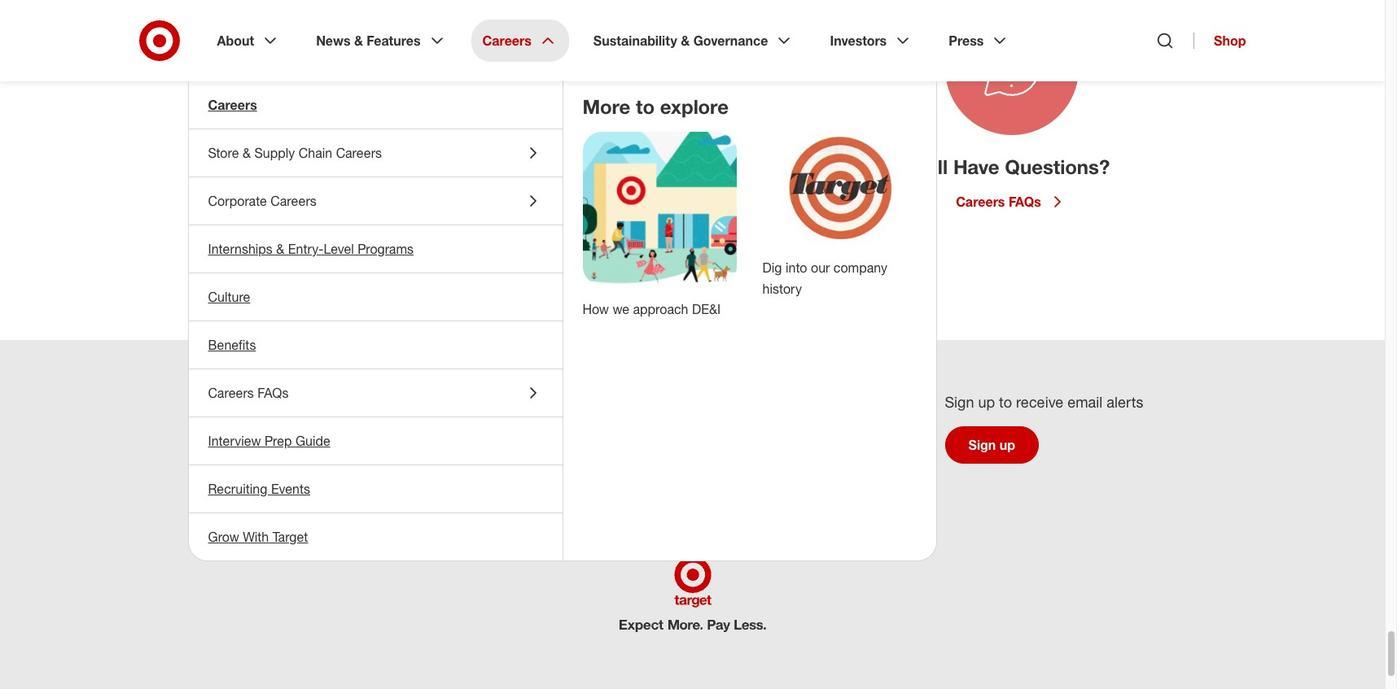 Task type: vqa. For each thing, say whether or not it's contained in the screenshot.
Want to the right
yes



Task type: describe. For each thing, give the bounding box(es) containing it.
more
[[364, 218, 396, 234]]

sign up to receive email alerts
[[945, 393, 1144, 411]]

sign up link
[[945, 427, 1039, 464]]

level
[[324, 241, 354, 257]]

benefits
[[208, 337, 256, 353]]

& for the bottom sustainability & governance link
[[554, 395, 563, 411]]

up for here
[[672, 218, 687, 234]]

1 vertical spatial sustainability & governance link
[[466, 395, 641, 411]]

faqs inside site navigation element
[[258, 385, 289, 402]]

& for internships & entry-level programs link
[[276, 241, 285, 257]]

explore
[[660, 94, 729, 119]]

corporate
[[208, 193, 267, 209]]

internships & entry-level programs
[[208, 241, 414, 257]]

interview prep guide
[[208, 433, 330, 450]]

grow with target link
[[189, 514, 562, 561]]

alerts
[[1107, 393, 1144, 411]]

grow
[[208, 529, 239, 546]]

alerts?
[[660, 179, 726, 203]]

1 horizontal spatial careers faqs link
[[956, 192, 1068, 212]]

want for want to receive job alerts?
[[597, 155, 644, 179]]

de&i
[[692, 301, 721, 318]]

entry-
[[288, 241, 324, 257]]

into
[[786, 260, 808, 276]]

job
[[753, 155, 788, 179]]

& for the topmost sustainability & governance link
[[681, 33, 690, 49]]

more
[[583, 94, 631, 119]]

sign up here link
[[641, 216, 745, 236]]

corporate careers link
[[189, 178, 562, 225]]

sustainability for the bottom sustainability & governance link
[[466, 395, 550, 411]]

2 vertical spatial careers link
[[227, 476, 276, 493]]

news & features link for the topmost sustainability & governance link
[[305, 20, 458, 62]]

sustainability for the topmost sustainability & governance link
[[594, 33, 677, 49]]

to left the receive
[[999, 393, 1012, 411]]

recruiting events link
[[189, 466, 562, 513]]

interview prep guide link
[[189, 418, 562, 465]]

store & supply chain careers
[[208, 145, 382, 161]]

news & features link for the bottom sustainability & governance link
[[227, 436, 331, 452]]

a
[[440, 155, 451, 179]]

shop link
[[1194, 33, 1247, 49]]

we
[[613, 301, 630, 318]]

prep
[[265, 433, 292, 450]]

press link
[[938, 20, 1022, 62]]

news & features for the bottom sustainability & governance link
[[227, 436, 331, 452]]

questions?
[[1005, 155, 1110, 179]]

programs
[[358, 241, 414, 257]]

& for "news & features" "link" for the bottom sustainability & governance link
[[265, 436, 274, 452]]

interview
[[208, 433, 261, 450]]

site navigation element
[[0, 0, 1398, 690]]

culture link
[[189, 274, 562, 321]]

history
[[763, 281, 802, 298]]

want for want to attend a recruiting event?
[[296, 155, 343, 179]]

with
[[243, 529, 269, 546]]

internships & entry-level programs link
[[189, 226, 562, 273]]

news & features for the topmost sustainability & governance link
[[316, 33, 421, 49]]

corporate careers
[[208, 193, 317, 209]]

store & supply chain careers link
[[189, 129, 562, 177]]

& for "news & features" "link" inside the site navigation element
[[354, 33, 363, 49]]

investors
[[830, 33, 887, 49]]

shop
[[1214, 33, 1247, 49]]



Task type: locate. For each thing, give the bounding box(es) containing it.
still
[[914, 155, 948, 179]]

sign up sign up
[[945, 393, 974, 411]]

sustainability & governance for the topmost sustainability & governance link
[[594, 33, 768, 49]]

news for "news & features" "link" inside the site navigation element
[[316, 33, 351, 49]]

sustainability & governance link
[[582, 20, 806, 62], [466, 395, 641, 411]]

target. expect more. pay less. image
[[619, 557, 766, 633]]

0 vertical spatial careers faqs
[[956, 194, 1042, 210]]

0 horizontal spatial careers faqs
[[208, 385, 289, 402]]

1 want from the left
[[296, 155, 343, 179]]

events
[[271, 481, 310, 498]]

0 horizontal spatial recruiting
[[208, 481, 268, 498]]

2 vertical spatial up
[[1000, 437, 1016, 453]]

learn more link
[[325, 216, 422, 236]]

recruiting inside want to attend a recruiting event?
[[291, 179, 388, 203]]

sustainability & governance
[[594, 33, 768, 49], [466, 395, 641, 411]]

still have questions?
[[914, 155, 1110, 179]]

receive
[[1016, 393, 1064, 411]]

guide
[[296, 433, 330, 450]]

how we approach de&i
[[583, 301, 721, 318]]

features for "news & features" "link" inside the site navigation element
[[367, 33, 421, 49]]

1 horizontal spatial up
[[978, 393, 995, 411]]

news & features link inside site navigation element
[[305, 20, 458, 62]]

governance for the topmost sustainability & governance link
[[694, 33, 768, 49]]

0 vertical spatial news & features
[[316, 33, 421, 49]]

1 horizontal spatial recruiting
[[291, 179, 388, 203]]

about link for "news & features" "link" inside the site navigation element
[[206, 20, 292, 62]]

company
[[834, 260, 888, 276]]

up
[[672, 218, 687, 234], [978, 393, 995, 411], [1000, 437, 1016, 453]]

approach
[[633, 301, 689, 318]]

0 vertical spatial governance
[[694, 33, 768, 49]]

1 vertical spatial about
[[227, 395, 264, 411]]

grow with target
[[208, 529, 308, 546]]

attend
[[372, 155, 434, 179]]

recruiting down interview
[[208, 481, 268, 498]]

0 vertical spatial sustainability & governance link
[[582, 20, 806, 62]]

benefits link
[[189, 322, 562, 369]]

1 horizontal spatial features
[[367, 33, 421, 49]]

1 vertical spatial sustainability & governance
[[466, 395, 641, 411]]

to inside site navigation element
[[636, 94, 655, 119]]

investors link
[[819, 20, 925, 62]]

learn
[[325, 218, 360, 234]]

news & features
[[316, 33, 421, 49], [227, 436, 331, 452]]

2 vertical spatial sign
[[969, 437, 996, 453]]

about link
[[206, 20, 292, 62], [227, 395, 264, 411]]

recruiting inside site navigation element
[[208, 481, 268, 498]]

dig
[[763, 260, 782, 276]]

about for the bottom sustainability & governance link
[[227, 395, 264, 411]]

0 vertical spatial sign
[[641, 218, 668, 234]]

store
[[208, 145, 239, 161]]

1 vertical spatial sign
[[945, 393, 974, 411]]

to for explore
[[636, 94, 655, 119]]

2 want from the left
[[597, 155, 644, 179]]

sign down sign up to receive email alerts in the bottom of the page
[[969, 437, 996, 453]]

news
[[316, 33, 351, 49], [227, 436, 261, 452]]

&
[[354, 33, 363, 49], [681, 33, 690, 49], [243, 145, 251, 161], [276, 241, 285, 257], [554, 395, 563, 411], [265, 436, 274, 452]]

0 vertical spatial sustainability & governance
[[594, 33, 768, 49]]

careers faqs for the careers faqs link to the right
[[956, 194, 1042, 210]]

red and white bullseye logo from 1962 with target written over it image
[[763, 132, 917, 245]]

sustainability & governance for the bottom sustainability & governance link
[[466, 395, 641, 411]]

governance inside site navigation element
[[694, 33, 768, 49]]

0 vertical spatial news
[[316, 33, 351, 49]]

0 horizontal spatial up
[[672, 218, 687, 234]]

1 horizontal spatial careers faqs
[[956, 194, 1042, 210]]

1 horizontal spatial governance
[[694, 33, 768, 49]]

0 horizontal spatial governance
[[566, 395, 641, 411]]

chain
[[299, 145, 332, 161]]

to
[[636, 94, 655, 119], [348, 155, 367, 179], [650, 155, 669, 179], [999, 393, 1012, 411]]

to for attend
[[348, 155, 367, 179]]

dig into our company history
[[763, 260, 888, 298]]

careers faqs link down benefits 'link'
[[189, 370, 562, 417]]

sign for sign up here
[[641, 218, 668, 234]]

sign up
[[969, 437, 1016, 453]]

1 vertical spatial faqs
[[258, 385, 289, 402]]

target
[[273, 529, 308, 546]]

want
[[296, 155, 343, 179], [597, 155, 644, 179]]

event?
[[393, 179, 456, 203]]

recruiting events
[[208, 481, 310, 498]]

news & features link
[[305, 20, 458, 62], [227, 436, 331, 452]]

& for store & supply chain careers link
[[243, 145, 251, 161]]

features inside "link"
[[367, 33, 421, 49]]

0 vertical spatial about link
[[206, 20, 292, 62]]

1 vertical spatial sustainability
[[466, 395, 550, 411]]

2 horizontal spatial up
[[1000, 437, 1016, 453]]

how
[[583, 301, 609, 318]]

sign for sign up
[[969, 437, 996, 453]]

sign up here
[[641, 218, 719, 234]]

governance for the bottom sustainability & governance link
[[566, 395, 641, 411]]

sign for sign up to receive email alerts
[[945, 393, 974, 411]]

up down sign up to receive email alerts in the bottom of the page
[[1000, 437, 1016, 453]]

1 vertical spatial careers link
[[189, 81, 562, 129]]

features
[[367, 33, 421, 49], [277, 436, 331, 452]]

1 vertical spatial news & features link
[[227, 436, 331, 452]]

careers faqs down still have questions?
[[956, 194, 1042, 210]]

recruiting
[[291, 179, 388, 203], [208, 481, 268, 498]]

faqs down still have questions?
[[1009, 194, 1042, 210]]

our
[[811, 260, 830, 276]]

to inside want to attend a recruiting event?
[[348, 155, 367, 179]]

careers faqs link down still have questions?
[[956, 192, 1068, 212]]

0 vertical spatial recruiting
[[291, 179, 388, 203]]

0 horizontal spatial features
[[277, 436, 331, 452]]

features for "news & features" "link" for the bottom sustainability & governance link
[[277, 436, 331, 452]]

an illustrated cityscape and a diverse group of people interacting and shopping at target. image
[[583, 132, 737, 286]]

dig into our company history link
[[763, 260, 888, 298]]

0 vertical spatial up
[[672, 218, 687, 234]]

faqs up interview prep guide
[[258, 385, 289, 402]]

0 vertical spatial news & features link
[[305, 20, 458, 62]]

how we approach de&i link
[[583, 301, 721, 318]]

careers faqs
[[956, 194, 1042, 210], [208, 385, 289, 402]]

0 vertical spatial sustainability
[[594, 33, 677, 49]]

0 horizontal spatial news
[[227, 436, 261, 452]]

1 vertical spatial recruiting
[[208, 481, 268, 498]]

0 vertical spatial features
[[367, 33, 421, 49]]

about for the topmost sustainability & governance link
[[217, 33, 254, 49]]

press
[[949, 33, 984, 49]]

1 vertical spatial careers faqs
[[208, 385, 289, 402]]

1 vertical spatial news & features
[[227, 436, 331, 452]]

to right more
[[636, 94, 655, 119]]

want inside want to attend a recruiting event?
[[296, 155, 343, 179]]

sign left 'here' on the top of the page
[[641, 218, 668, 234]]

about
[[217, 33, 254, 49], [227, 395, 264, 411]]

0 vertical spatial faqs
[[1009, 194, 1042, 210]]

to right chain
[[348, 155, 367, 179]]

1 horizontal spatial faqs
[[1009, 194, 1042, 210]]

want to attend a recruiting event?
[[291, 155, 456, 203]]

here
[[691, 218, 719, 234]]

want down more
[[597, 155, 644, 179]]

careers faqs link
[[956, 192, 1068, 212], [189, 370, 562, 417]]

news for "news & features" "link" for the bottom sustainability & governance link
[[227, 436, 261, 452]]

1 vertical spatial careers faqs link
[[189, 370, 562, 417]]

0 vertical spatial about
[[217, 33, 254, 49]]

up up sign up link
[[978, 393, 995, 411]]

careers faqs for the leftmost the careers faqs link
[[208, 385, 289, 402]]

news inside "link"
[[316, 33, 351, 49]]

1 vertical spatial governance
[[566, 395, 641, 411]]

careers faqs inside site navigation element
[[208, 385, 289, 402]]

want right supply
[[296, 155, 343, 179]]

0 horizontal spatial faqs
[[258, 385, 289, 402]]

0 horizontal spatial careers faqs link
[[189, 370, 562, 417]]

careers link
[[471, 20, 569, 62], [189, 81, 562, 129], [227, 476, 276, 493]]

up left 'here' on the top of the page
[[672, 218, 687, 234]]

1 horizontal spatial want
[[597, 155, 644, 179]]

email
[[1068, 393, 1103, 411]]

news & features inside site navigation element
[[316, 33, 421, 49]]

0 vertical spatial careers link
[[471, 20, 569, 62]]

to for receive
[[650, 155, 669, 179]]

about inside site navigation element
[[217, 33, 254, 49]]

have
[[954, 155, 1000, 179]]

to inside want to receive job alerts?
[[650, 155, 669, 179]]

to left receive
[[650, 155, 669, 179]]

faqs
[[1009, 194, 1042, 210], [258, 385, 289, 402]]

culture
[[208, 289, 250, 305]]

careers
[[483, 33, 532, 49], [208, 97, 257, 113], [336, 145, 382, 161], [271, 193, 317, 209], [956, 194, 1005, 210], [208, 385, 254, 402], [227, 476, 276, 493]]

1 vertical spatial features
[[277, 436, 331, 452]]

sustainability
[[594, 33, 677, 49], [466, 395, 550, 411]]

1 horizontal spatial news
[[316, 33, 351, 49]]

want inside want to receive job alerts?
[[597, 155, 644, 179]]

want to receive job alerts?
[[597, 155, 788, 203]]

1 vertical spatial about link
[[227, 395, 264, 411]]

0 horizontal spatial want
[[296, 155, 343, 179]]

sustainability & governance inside sustainability & governance link
[[594, 33, 768, 49]]

about link for "news & features" "link" for the bottom sustainability & governance link
[[227, 395, 264, 411]]

sign
[[641, 218, 668, 234], [945, 393, 974, 411], [969, 437, 996, 453]]

learn more
[[325, 218, 396, 234]]

internships
[[208, 241, 273, 257]]

sustainability inside site navigation element
[[594, 33, 677, 49]]

governance
[[694, 33, 768, 49], [566, 395, 641, 411]]

careers faqs up interview
[[208, 385, 289, 402]]

1 horizontal spatial sustainability
[[594, 33, 677, 49]]

1 vertical spatial up
[[978, 393, 995, 411]]

receive
[[674, 155, 748, 179]]

recruiting up learn
[[291, 179, 388, 203]]

more to explore
[[583, 94, 729, 119]]

0 horizontal spatial sustainability
[[466, 395, 550, 411]]

0 vertical spatial careers faqs link
[[956, 192, 1068, 212]]

supply
[[255, 145, 295, 161]]

& inside "link"
[[354, 33, 363, 49]]

1 vertical spatial news
[[227, 436, 261, 452]]

up for to
[[978, 393, 995, 411]]



